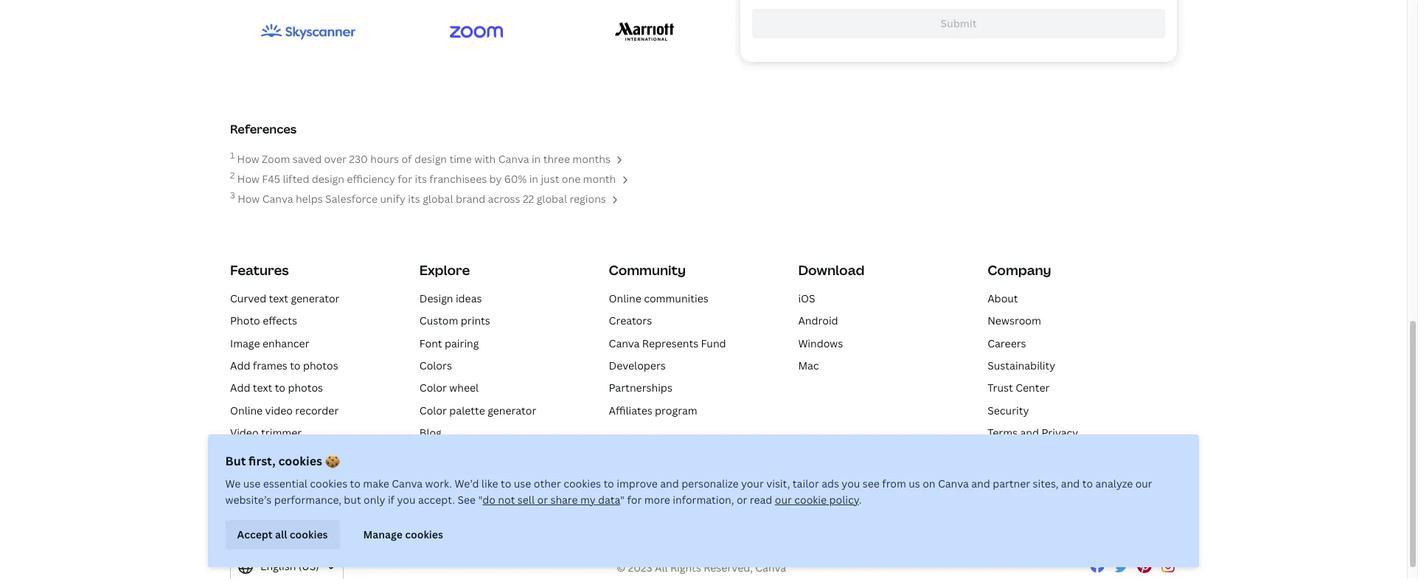 Task type: locate. For each thing, give the bounding box(es) containing it.
1 vertical spatial design
[[312, 172, 344, 186]]

font
[[420, 336, 442, 350]]

global
[[423, 191, 453, 205], [537, 191, 567, 205]]

0 vertical spatial design
[[414, 152, 447, 166]]

in left just
[[529, 172, 539, 186]]

0 vertical spatial its
[[415, 172, 427, 186]]

manage
[[364, 527, 403, 541]]

our right analyze
[[1136, 477, 1153, 491]]

its right unify
[[408, 191, 420, 205]]

0 vertical spatial more
[[251, 471, 277, 485]]

add for add frames to photos
[[230, 359, 250, 373]]

generator for curved text generator
[[291, 291, 340, 305]]

cookies up my
[[564, 477, 602, 491]]

color down "colors" link
[[420, 381, 447, 395]]

1 vertical spatial add
[[230, 381, 250, 395]]

its up '3 how canva helps salesforce unify its global brand across 22 global regions'
[[415, 172, 427, 186]]

photos up recorder on the bottom
[[288, 381, 323, 395]]

or right sell
[[538, 493, 548, 507]]

1 vertical spatial more
[[645, 493, 671, 507]]

see down the we'd at the left bottom of page
[[458, 493, 476, 507]]

0 horizontal spatial "
[[479, 493, 483, 507]]

more down improve
[[645, 493, 671, 507]]

2023
[[628, 560, 653, 574]]

canva inside '3 how canva helps salesforce unify its global brand across 22 global regions'
[[262, 191, 293, 205]]

2 add from the top
[[230, 381, 250, 395]]

2 vertical spatial how
[[238, 191, 260, 205]]

text
[[269, 291, 288, 305], [253, 381, 272, 395]]

partnerships link
[[609, 381, 673, 395]]

1 add from the top
[[230, 359, 250, 373]]

canva represents fund
[[609, 336, 726, 350]]

1 use from the left
[[244, 477, 261, 491]]

how right the 2
[[237, 172, 260, 186]]

sustainability
[[988, 359, 1056, 373]]

text up effects
[[269, 291, 288, 305]]

0 vertical spatial for
[[398, 172, 412, 186]]

0 vertical spatial see
[[230, 471, 248, 485]]

color wheel link
[[420, 381, 479, 395]]

0 vertical spatial generator
[[291, 291, 340, 305]]

you
[[842, 477, 861, 491], [398, 493, 416, 507]]

blog link
[[420, 426, 442, 440]]

1 vertical spatial online
[[230, 403, 263, 417]]

its
[[415, 172, 427, 186], [408, 191, 420, 205]]

you right if
[[398, 493, 416, 507]]

brand
[[456, 191, 486, 205]]

0 horizontal spatial design
[[312, 172, 344, 186]]

community
[[609, 261, 686, 278]]

1 vertical spatial in
[[529, 172, 539, 186]]

1
[[230, 150, 235, 161]]

colors
[[420, 359, 452, 373]]

online up video
[[230, 403, 263, 417]]

in
[[532, 152, 541, 166], [529, 172, 539, 186]]

regions
[[570, 191, 606, 205]]

0 horizontal spatial global
[[423, 191, 453, 205]]

see down but in the left bottom of the page
[[230, 471, 248, 485]]

1 vertical spatial our
[[775, 493, 792, 507]]

mp4
[[321, 448, 344, 462]]

for inside 2 how f45 lifted design efficiency for its franchisees by 60% in just one month
[[398, 172, 412, 186]]

recorder
[[295, 403, 339, 417]]

1 horizontal spatial use
[[514, 477, 532, 491]]

canva inside the 1 how zoom saved over 230 hours of design time with canva in three months
[[498, 152, 529, 166]]

®
[[786, 558, 791, 569]]

creators link
[[609, 314, 652, 328]]

1 color from the top
[[420, 381, 447, 395]]

all
[[276, 527, 288, 541]]

photo effects link
[[230, 314, 297, 328]]

0 vertical spatial how
[[237, 152, 259, 166]]

0 vertical spatial photos
[[303, 359, 338, 373]]

online
[[609, 291, 642, 305], [230, 403, 263, 417]]

and left the partner
[[972, 477, 991, 491]]

1 horizontal spatial for
[[628, 493, 642, 507]]

to right like
[[501, 477, 512, 491]]

global down just
[[537, 191, 567, 205]]

canva down f45
[[262, 191, 293, 205]]

1 horizontal spatial design
[[414, 152, 447, 166]]

online up creators link
[[609, 291, 642, 305]]

0 horizontal spatial online
[[230, 403, 263, 417]]

1 vertical spatial color
[[420, 403, 447, 417]]

canva up 60%
[[498, 152, 529, 166]]

curved text generator link
[[230, 291, 340, 305]]

how
[[237, 152, 259, 166], [237, 172, 260, 186], [238, 191, 260, 205]]

developers link
[[609, 359, 666, 373]]

generator for color palette generator
[[488, 403, 537, 417]]

efficiency
[[347, 172, 395, 186]]

see more features
[[230, 471, 321, 485]]

information,
[[673, 493, 735, 507]]

1 " from the left
[[479, 493, 483, 507]]

🍪
[[325, 453, 340, 469]]

1 horizontal spatial global
[[537, 191, 567, 205]]

how inside '3 how canva helps salesforce unify its global brand across 22 global regions'
[[238, 191, 260, 205]]

1 horizontal spatial online
[[609, 291, 642, 305]]

1 horizontal spatial our
[[1136, 477, 1153, 491]]

and up do not sell or share my data " for more information, or read our cookie policy .
[[661, 477, 680, 491]]

convert
[[230, 448, 270, 462]]

skyscanner image
[[261, 24, 356, 39]]

1 vertical spatial you
[[398, 493, 416, 507]]

2 use from the left
[[514, 477, 532, 491]]

franchisees
[[430, 172, 487, 186]]

creators
[[609, 314, 652, 328]]

2 how f45 lifted design efficiency for its franchisees by 60% in just one month
[[230, 170, 616, 186]]

1 horizontal spatial see
[[458, 493, 476, 507]]

design down 'over'
[[312, 172, 344, 186]]

use up sell
[[514, 477, 532, 491]]

2 color from the top
[[420, 403, 447, 417]]

1 vertical spatial text
[[253, 381, 272, 395]]

our inside 'we use essential cookies to make canva work. we'd like to use other cookies to improve and personalize your visit, tailor ads you see from us on canva and partner sites, and to analyze our website's performance, but only if you accept. see "'
[[1136, 477, 1153, 491]]

partnerships
[[609, 381, 673, 395]]

image
[[230, 336, 260, 350]]

or left read
[[737, 493, 748, 507]]

canva
[[498, 152, 529, 166], [262, 191, 293, 205], [609, 336, 640, 350], [392, 477, 423, 491], [939, 477, 969, 491], [756, 560, 786, 574]]

to up "video"
[[275, 381, 285, 395]]

how right 1
[[237, 152, 259, 166]]

we'd
[[455, 477, 479, 491]]

2 global from the left
[[537, 191, 567, 205]]

0 vertical spatial add
[[230, 359, 250, 373]]

cookies inside manage cookies button
[[405, 527, 444, 541]]

android
[[798, 314, 838, 328]]

do not sell or share my data " for more information, or read our cookie policy .
[[483, 493, 862, 507]]

generator up effects
[[291, 291, 340, 305]]

and
[[1021, 426, 1039, 440], [661, 477, 680, 491], [972, 477, 991, 491], [1062, 477, 1081, 491]]

trust center
[[988, 381, 1050, 395]]

global down 2 how f45 lifted design efficiency for its franchisees by 60% in just one month
[[423, 191, 453, 205]]

performance,
[[275, 493, 342, 507]]

0 vertical spatial color
[[420, 381, 447, 395]]

zoom image
[[450, 25, 503, 38]]

directory
[[468, 471, 514, 485]]

add up video
[[230, 381, 250, 395]]

" inside 'we use essential cookies to make canva work. we'd like to use other cookies to improve and personalize your visit, tailor ads you see from us on canva and partner sites, and to analyze our website's performance, but only if you accept. see "'
[[479, 493, 483, 507]]

" down improve
[[621, 493, 625, 507]]

color up blog link
[[420, 403, 447, 417]]

1 vertical spatial see
[[458, 493, 476, 507]]

1 vertical spatial its
[[408, 191, 420, 205]]

design inside the 1 how zoom saved over 230 hours of design time with canva in three months
[[414, 152, 447, 166]]

convert videos to mp4
[[230, 448, 344, 462]]

0 horizontal spatial use
[[244, 477, 261, 491]]

wheel
[[449, 381, 479, 395]]

sustainability link
[[988, 359, 1056, 373]]

its inside 2 how f45 lifted design efficiency for its franchisees by 60% in just one month
[[415, 172, 427, 186]]

video trimmer
[[230, 426, 302, 440]]

how for how canva helps salesforce unify its global brand across 22 global regions
[[238, 191, 260, 205]]

1 horizontal spatial or
[[737, 493, 748, 507]]

1 vertical spatial how
[[237, 172, 260, 186]]

canva right the on
[[939, 477, 969, 491]]

canva right reserved,
[[756, 560, 786, 574]]

"
[[479, 493, 483, 507], [621, 493, 625, 507]]

prints
[[461, 314, 490, 328]]

enhancer
[[263, 336, 309, 350]]

communities
[[644, 291, 709, 305]]

1 vertical spatial for
[[628, 493, 642, 507]]

how inside 2 how f45 lifted design efficiency for its franchisees by 60% in just one month
[[237, 172, 260, 186]]

1 global from the left
[[423, 191, 453, 205]]

color palette generator link
[[420, 403, 537, 417]]

1 horizontal spatial "
[[621, 493, 625, 507]]

month
[[583, 172, 616, 186]]

image enhancer
[[230, 336, 309, 350]]

0 horizontal spatial for
[[398, 172, 412, 186]]

to left analyze
[[1083, 477, 1094, 491]]

template
[[420, 471, 466, 485]]

1 vertical spatial generator
[[488, 403, 537, 417]]

" down like
[[479, 493, 483, 507]]

0 vertical spatial text
[[269, 291, 288, 305]]

we
[[226, 477, 241, 491]]

add down image
[[230, 359, 250, 373]]

features
[[230, 261, 289, 278]]

for down of
[[398, 172, 412, 186]]

0 vertical spatial in
[[532, 152, 541, 166]]

one
[[562, 172, 581, 186]]

our down the "visit,"
[[775, 493, 792, 507]]

online for online video recorder
[[230, 403, 263, 417]]

photos
[[303, 359, 338, 373], [288, 381, 323, 395]]

your
[[742, 477, 764, 491]]

3
[[230, 189, 235, 201]]

cookies down accept.
[[405, 527, 444, 541]]

in left three at top
[[532, 152, 541, 166]]

how inside the 1 how zoom saved over 230 hours of design time with canva in three months
[[237, 152, 259, 166]]

use up website's
[[244, 477, 261, 491]]

see
[[863, 477, 880, 491]]

22
[[523, 191, 534, 205]]

to left mp4
[[308, 448, 319, 462]]

photos down enhancer
[[303, 359, 338, 373]]

over
[[324, 152, 347, 166]]

canva represents fund link
[[609, 336, 726, 350]]

0 horizontal spatial our
[[775, 493, 792, 507]]

1 vertical spatial photos
[[288, 381, 323, 395]]

0 horizontal spatial or
[[538, 493, 548, 507]]

accept all cookies
[[238, 527, 328, 541]]

our
[[1136, 477, 1153, 491], [775, 493, 792, 507]]

three
[[543, 152, 570, 166]]

about link
[[988, 291, 1018, 305]]

0 horizontal spatial you
[[398, 493, 416, 507]]

and right terms
[[1021, 426, 1039, 440]]

ads
[[822, 477, 840, 491]]

0 vertical spatial our
[[1136, 477, 1153, 491]]

about
[[988, 291, 1018, 305]]

canva up if
[[392, 477, 423, 491]]

more down first,
[[251, 471, 277, 485]]

design
[[420, 291, 453, 305]]

1 horizontal spatial generator
[[488, 403, 537, 417]]

text down 'frames'
[[253, 381, 272, 395]]

cookies right all
[[290, 527, 328, 541]]

video trimmer link
[[230, 426, 302, 440]]

cookies up features
[[279, 453, 323, 469]]

design inside 2 how f45 lifted design efficiency for its franchisees by 60% in just one month
[[312, 172, 344, 186]]

0 horizontal spatial generator
[[291, 291, 340, 305]]

how for how f45 lifted design efficiency for its franchisees by 60% in just one month
[[237, 172, 260, 186]]

do not sell or share my data link
[[483, 493, 621, 507]]

generator right palette
[[488, 403, 537, 417]]

font pairing link
[[420, 336, 479, 350]]

how right 3 at the left
[[238, 191, 260, 205]]

my
[[581, 493, 596, 507]]

you up policy
[[842, 477, 861, 491]]

60%
[[504, 172, 527, 186]]

see inside 'we use essential cookies to make canva work. we'd like to use other cookies to improve and personalize your visit, tailor ads you see from us on canva and partner sites, and to analyze our website's performance, but only if you accept. see "'
[[458, 493, 476, 507]]

curved
[[230, 291, 266, 305]]

design
[[414, 152, 447, 166], [312, 172, 344, 186]]

for down improve
[[628, 493, 642, 507]]

1 horizontal spatial you
[[842, 477, 861, 491]]

in inside the 1 how zoom saved over 230 hours of design time with canva in three months
[[532, 152, 541, 166]]

0 vertical spatial online
[[609, 291, 642, 305]]

1 or from the left
[[538, 493, 548, 507]]

0 horizontal spatial see
[[230, 471, 248, 485]]

design up 2 how f45 lifted design efficiency for its franchisees by 60% in just one month
[[414, 152, 447, 166]]



Task type: describe. For each thing, give the bounding box(es) containing it.
first,
[[249, 453, 276, 469]]

time
[[450, 152, 472, 166]]

website's
[[226, 493, 272, 507]]

cookies inside accept all cookies button
[[290, 527, 328, 541]]

online for online communities
[[609, 291, 642, 305]]

sell
[[518, 493, 535, 507]]

online communities
[[609, 291, 709, 305]]

add for add text to photos
[[230, 381, 250, 395]]

newsroom
[[988, 314, 1041, 328]]

affiliates
[[609, 403, 653, 417]]

convert videos to mp4 link
[[230, 448, 344, 462]]

template directory link
[[420, 471, 514, 485]]

helps
[[296, 191, 323, 205]]

add text to photos
[[230, 381, 323, 395]]

(us)
[[299, 559, 319, 573]]

mac
[[798, 359, 819, 373]]

photo
[[230, 314, 260, 328]]

terms and privacy
[[988, 426, 1079, 440]]

230
[[349, 152, 368, 166]]

canva inside '© 2023 all rights reserved, canva ®'
[[756, 560, 786, 574]]

english
[[260, 559, 296, 573]]

and right sites,
[[1062, 477, 1081, 491]]

color for color palette generator
[[420, 403, 447, 417]]

references
[[230, 121, 297, 137]]

windows
[[798, 336, 843, 350]]

our cookie policy link
[[775, 493, 859, 507]]

with
[[474, 152, 496, 166]]

like
[[482, 477, 499, 491]]

on
[[923, 477, 936, 491]]

accept
[[238, 527, 273, 541]]

image enhancer link
[[230, 336, 309, 350]]

videos
[[273, 448, 306, 462]]

but first, cookies 🍪
[[226, 453, 340, 469]]

if
[[388, 493, 395, 507]]

other
[[534, 477, 562, 491]]

accept.
[[419, 493, 456, 507]]

how for how zoom saved over 230 hours of design time with canva in three months
[[237, 152, 259, 166]]

read
[[750, 493, 773, 507]]

0 horizontal spatial more
[[251, 471, 277, 485]]

design ideas link
[[420, 291, 482, 305]]

in inside 2 how f45 lifted design efficiency for its franchisees by 60% in just one month
[[529, 172, 539, 186]]

video
[[230, 426, 259, 440]]

privacy
[[1042, 426, 1079, 440]]

0 vertical spatial you
[[842, 477, 861, 491]]

pairing
[[445, 336, 479, 350]]

photos for add text to photos
[[288, 381, 323, 395]]

to up data on the bottom left of page
[[604, 477, 615, 491]]

we use essential cookies to make canva work. we'd like to use other cookies to improve and personalize your visit, tailor ads you see from us on canva and partner sites, and to analyze our website's performance, but only if you accept. see "
[[226, 477, 1153, 507]]

English (US) button
[[230, 552, 344, 579]]

of
[[402, 152, 412, 166]]

template directory
[[420, 471, 514, 485]]

3 how canva helps salesforce unify its global brand across 22 global regions
[[230, 189, 606, 205]]

colors link
[[420, 359, 452, 373]]

text for curved
[[269, 291, 288, 305]]

unify
[[380, 191, 406, 205]]

work.
[[426, 477, 453, 491]]

trust
[[988, 381, 1013, 395]]

marriott image
[[615, 22, 674, 41]]

terms
[[988, 426, 1018, 440]]

video
[[265, 403, 293, 417]]

android link
[[798, 314, 838, 328]]

company
[[988, 261, 1052, 278]]

to up but
[[350, 477, 361, 491]]

fund
[[701, 336, 726, 350]]

developers
[[609, 359, 666, 373]]

to down enhancer
[[290, 359, 301, 373]]

policy
[[830, 493, 859, 507]]

manage cookies button
[[352, 520, 455, 550]]

accept all cookies button
[[226, 520, 340, 550]]

zoom
[[262, 152, 290, 166]]

its inside '3 how canva helps salesforce unify its global brand across 22 global regions'
[[408, 191, 420, 205]]

effects
[[263, 314, 297, 328]]

photos for add frames to photos
[[303, 359, 338, 373]]

affiliates program
[[609, 403, 698, 417]]

custom prints link
[[420, 314, 490, 328]]

essential
[[264, 477, 308, 491]]

by
[[489, 172, 502, 186]]

color wheel
[[420, 381, 479, 395]]

2 " from the left
[[621, 493, 625, 507]]

terms and privacy link
[[988, 426, 1079, 440]]

add frames to photos
[[230, 359, 338, 373]]

trust center link
[[988, 381, 1050, 395]]

features
[[279, 471, 321, 485]]

custom prints
[[420, 314, 490, 328]]

text for add
[[253, 381, 272, 395]]

1 horizontal spatial more
[[645, 493, 671, 507]]

sites,
[[1033, 477, 1059, 491]]

add frames to photos link
[[230, 359, 338, 373]]

online video recorder link
[[230, 403, 339, 417]]

cookies down '🍪'
[[310, 477, 348, 491]]

download
[[798, 261, 865, 278]]

mac link
[[798, 359, 819, 373]]

center
[[1016, 381, 1050, 395]]

canva down creators link
[[609, 336, 640, 350]]

2 or from the left
[[737, 493, 748, 507]]

frames
[[253, 359, 288, 373]]

color for color wheel
[[420, 381, 447, 395]]

from
[[883, 477, 907, 491]]



Task type: vqa. For each thing, say whether or not it's contained in the screenshot.
Sign
no



